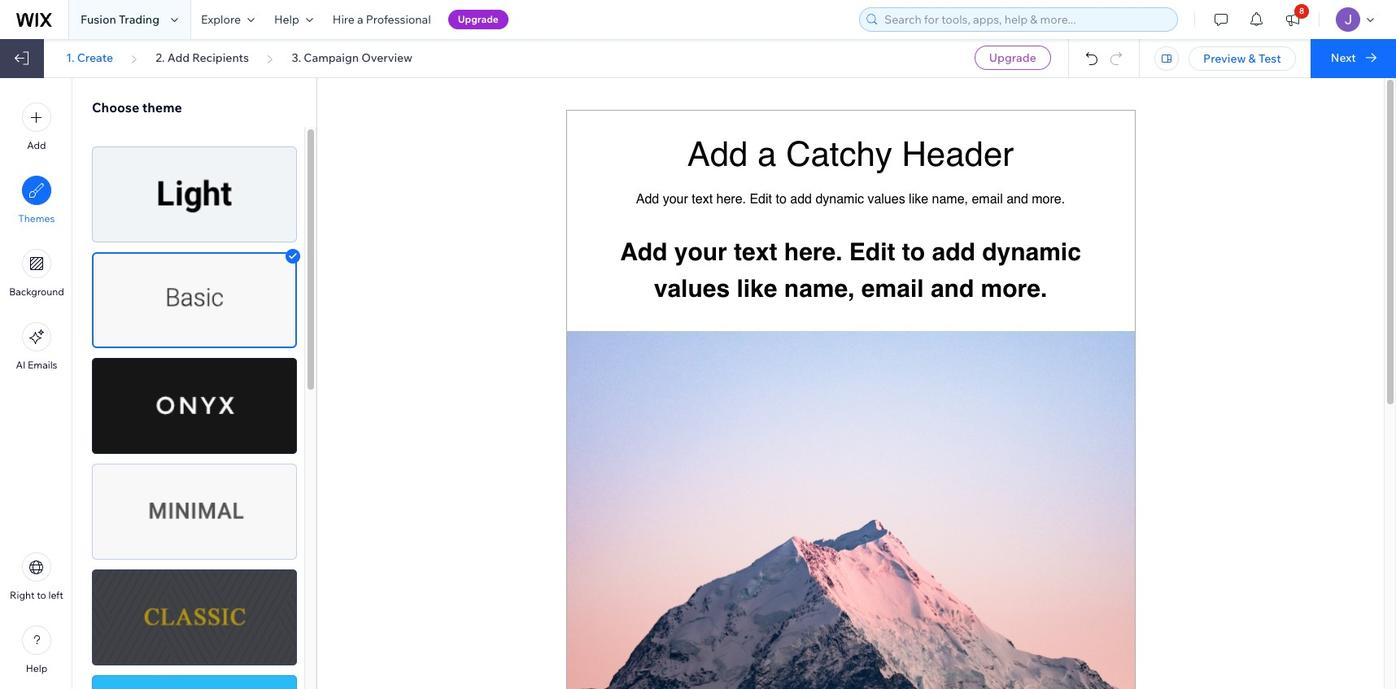 Task type: describe. For each thing, give the bounding box(es) containing it.
to inside button
[[37, 589, 46, 601]]

upgrade for rightmost upgrade button
[[989, 50, 1036, 65]]

0 horizontal spatial upgrade button
[[448, 10, 508, 29]]

next
[[1331, 50, 1356, 65]]

campaign
[[304, 50, 359, 65]]

right to left button
[[10, 552, 63, 601]]

more. inside add your text here. edit to add dynamic values like name, email and more.
[[981, 274, 1047, 302]]

add inside add your text here. edit to add dynamic values like name, email and more.
[[620, 237, 668, 266]]

0 vertical spatial and
[[1007, 192, 1028, 206]]

8 button
[[1275, 0, 1311, 39]]

1 horizontal spatial values
[[868, 192, 905, 206]]

overview
[[361, 50, 413, 65]]

upgrade for leftmost upgrade button
[[458, 13, 499, 25]]

1 horizontal spatial to
[[776, 192, 787, 206]]

emails
[[28, 359, 57, 371]]

1 vertical spatial values
[[654, 274, 730, 302]]

theme
[[142, 99, 182, 116]]

1 vertical spatial to
[[902, 237, 925, 266]]

1 vertical spatial email
[[861, 274, 924, 302]]

3. campaign overview
[[292, 50, 413, 65]]

add button
[[22, 103, 51, 151]]

1 horizontal spatial here.
[[784, 237, 842, 266]]

1 vertical spatial help
[[26, 662, 47, 674]]

ai emails button
[[16, 322, 57, 371]]

preview
[[1203, 51, 1246, 66]]

2. add recipients link
[[156, 50, 249, 65]]

choose
[[92, 99, 139, 116]]

a for catchy
[[758, 135, 777, 174]]

themes
[[18, 212, 55, 225]]

trading
[[119, 12, 159, 27]]

ai
[[16, 359, 26, 371]]

&
[[1249, 51, 1256, 66]]

1 vertical spatial add your text here. edit to add dynamic values like name, email and more.
[[620, 237, 1088, 302]]

hire a professional
[[333, 12, 431, 27]]

preview & test button
[[1189, 46, 1296, 71]]

1 vertical spatial your
[[674, 237, 727, 266]]

1 horizontal spatial upgrade button
[[975, 46, 1051, 70]]

1 horizontal spatial edit
[[849, 237, 895, 266]]

1.
[[66, 50, 75, 65]]

1 horizontal spatial name,
[[932, 192, 968, 206]]

0 vertical spatial help button
[[264, 0, 323, 39]]

preview & test
[[1203, 51, 1281, 66]]

0 vertical spatial like
[[909, 192, 928, 206]]

1 horizontal spatial text
[[734, 237, 777, 266]]



Task type: locate. For each thing, give the bounding box(es) containing it.
professional
[[366, 12, 431, 27]]

0 vertical spatial a
[[357, 12, 363, 27]]

upgrade down search for tools, apps, help & more... field
[[989, 50, 1036, 65]]

values
[[868, 192, 905, 206], [654, 274, 730, 302]]

1 horizontal spatial dynamic
[[982, 237, 1081, 266]]

0 vertical spatial name,
[[932, 192, 968, 206]]

1 vertical spatial and
[[931, 274, 974, 302]]

a for professional
[[357, 12, 363, 27]]

a
[[357, 12, 363, 27], [758, 135, 777, 174]]

0 vertical spatial upgrade
[[458, 13, 499, 25]]

text
[[692, 192, 713, 206], [734, 237, 777, 266]]

explore
[[201, 12, 241, 27]]

hire
[[333, 12, 355, 27]]

1. create
[[66, 50, 113, 65]]

create
[[77, 50, 113, 65]]

0 vertical spatial more.
[[1032, 192, 1065, 206]]

help button down right to left
[[22, 626, 51, 674]]

1 vertical spatial help button
[[22, 626, 51, 674]]

0 horizontal spatial dynamic
[[816, 192, 864, 206]]

0 vertical spatial add your text here. edit to add dynamic values like name, email and more.
[[636, 192, 1065, 206]]

add a catchy header
[[687, 135, 1014, 174]]

fusion
[[81, 12, 116, 27]]

1 vertical spatial more.
[[981, 274, 1047, 302]]

1 horizontal spatial and
[[1007, 192, 1028, 206]]

2 horizontal spatial to
[[902, 237, 925, 266]]

0 vertical spatial email
[[972, 192, 1003, 206]]

0 horizontal spatial here.
[[716, 192, 746, 206]]

1 vertical spatial like
[[737, 274, 777, 302]]

1 vertical spatial name,
[[784, 274, 855, 302]]

1 vertical spatial upgrade button
[[975, 46, 1051, 70]]

email
[[972, 192, 1003, 206], [861, 274, 924, 302]]

to
[[776, 192, 787, 206], [902, 237, 925, 266], [37, 589, 46, 601]]

dynamic
[[816, 192, 864, 206], [982, 237, 1081, 266]]

0 vertical spatial add
[[790, 192, 812, 206]]

upgrade
[[458, 13, 499, 25], [989, 50, 1036, 65]]

left
[[48, 589, 63, 601]]

0 horizontal spatial text
[[692, 192, 713, 206]]

0 horizontal spatial like
[[737, 274, 777, 302]]

2. add recipients
[[156, 50, 249, 65]]

and inside add your text here. edit to add dynamic values like name, email and more.
[[931, 274, 974, 302]]

0 vertical spatial dynamic
[[816, 192, 864, 206]]

1 horizontal spatial email
[[972, 192, 1003, 206]]

fusion trading
[[81, 12, 159, 27]]

themes button
[[18, 176, 55, 225]]

a left the catchy
[[758, 135, 777, 174]]

1 horizontal spatial help
[[274, 12, 299, 27]]

0 horizontal spatial values
[[654, 274, 730, 302]]

1 horizontal spatial like
[[909, 192, 928, 206]]

more.
[[1032, 192, 1065, 206], [981, 274, 1047, 302]]

2 vertical spatial to
[[37, 589, 46, 601]]

add
[[167, 50, 190, 65], [687, 135, 748, 174], [27, 139, 46, 151], [636, 192, 659, 206], [620, 237, 668, 266]]

like
[[909, 192, 928, 206], [737, 274, 777, 302]]

test
[[1259, 51, 1281, 66]]

next button
[[1311, 39, 1396, 78]]

hire a professional link
[[323, 0, 441, 39]]

like inside add your text here. edit to add dynamic values like name, email and more.
[[737, 274, 777, 302]]

0 horizontal spatial email
[[861, 274, 924, 302]]

catchy
[[786, 135, 892, 174]]

help button up the "3."
[[264, 0, 323, 39]]

0 horizontal spatial name,
[[784, 274, 855, 302]]

3.
[[292, 50, 301, 65]]

help
[[274, 12, 299, 27], [26, 662, 47, 674]]

0 vertical spatial to
[[776, 192, 787, 206]]

1 horizontal spatial a
[[758, 135, 777, 174]]

0 horizontal spatial a
[[357, 12, 363, 27]]

1 horizontal spatial add
[[932, 237, 975, 266]]

help up the "3."
[[274, 12, 299, 27]]

help down right to left
[[26, 662, 47, 674]]

0 vertical spatial upgrade button
[[448, 10, 508, 29]]

0 horizontal spatial help
[[26, 662, 47, 674]]

here.
[[716, 192, 746, 206], [784, 237, 842, 266]]

recipients
[[192, 50, 249, 65]]

upgrade button down search for tools, apps, help & more... field
[[975, 46, 1051, 70]]

0 vertical spatial here.
[[716, 192, 746, 206]]

add inside 'add' button
[[27, 139, 46, 151]]

0 vertical spatial your
[[663, 192, 688, 206]]

8
[[1299, 6, 1304, 16]]

0 vertical spatial help
[[274, 12, 299, 27]]

0 horizontal spatial edit
[[750, 192, 772, 206]]

add your text here. edit to add dynamic values like name, email and more.
[[636, 192, 1065, 206], [620, 237, 1088, 302]]

1 vertical spatial dynamic
[[982, 237, 1081, 266]]

1 vertical spatial upgrade
[[989, 50, 1036, 65]]

1 vertical spatial edit
[[849, 237, 895, 266]]

0 horizontal spatial to
[[37, 589, 46, 601]]

0 vertical spatial text
[[692, 192, 713, 206]]

your
[[663, 192, 688, 206], [674, 237, 727, 266]]

upgrade button
[[448, 10, 508, 29], [975, 46, 1051, 70]]

background
[[9, 286, 64, 298]]

1 vertical spatial a
[[758, 135, 777, 174]]

1 horizontal spatial help button
[[264, 0, 323, 39]]

add
[[790, 192, 812, 206], [932, 237, 975, 266]]

and
[[1007, 192, 1028, 206], [931, 274, 974, 302]]

0 horizontal spatial add
[[790, 192, 812, 206]]

1. create link
[[66, 50, 113, 65]]

ai emails
[[16, 359, 57, 371]]

1 horizontal spatial upgrade
[[989, 50, 1036, 65]]

1 vertical spatial text
[[734, 237, 777, 266]]

right to left
[[10, 589, 63, 601]]

edit
[[750, 192, 772, 206], [849, 237, 895, 266]]

choose theme
[[92, 99, 182, 116]]

0 horizontal spatial help button
[[22, 626, 51, 674]]

1 vertical spatial here.
[[784, 237, 842, 266]]

0 vertical spatial edit
[[750, 192, 772, 206]]

0 horizontal spatial and
[[931, 274, 974, 302]]

upgrade right the professional
[[458, 13, 499, 25]]

help button
[[264, 0, 323, 39], [22, 626, 51, 674]]

0 vertical spatial values
[[868, 192, 905, 206]]

2.
[[156, 50, 165, 65]]

0 horizontal spatial upgrade
[[458, 13, 499, 25]]

background button
[[9, 249, 64, 298]]

upgrade button right the professional
[[448, 10, 508, 29]]

header
[[902, 135, 1014, 174]]

a right "hire"
[[357, 12, 363, 27]]

Search for tools, apps, help & more... field
[[879, 8, 1172, 31]]

3. campaign overview link
[[292, 50, 413, 65]]

1 vertical spatial add
[[932, 237, 975, 266]]

right
[[10, 589, 35, 601]]

name,
[[932, 192, 968, 206], [784, 274, 855, 302]]



Task type: vqa. For each thing, say whether or not it's contained in the screenshot.
"AI"
yes



